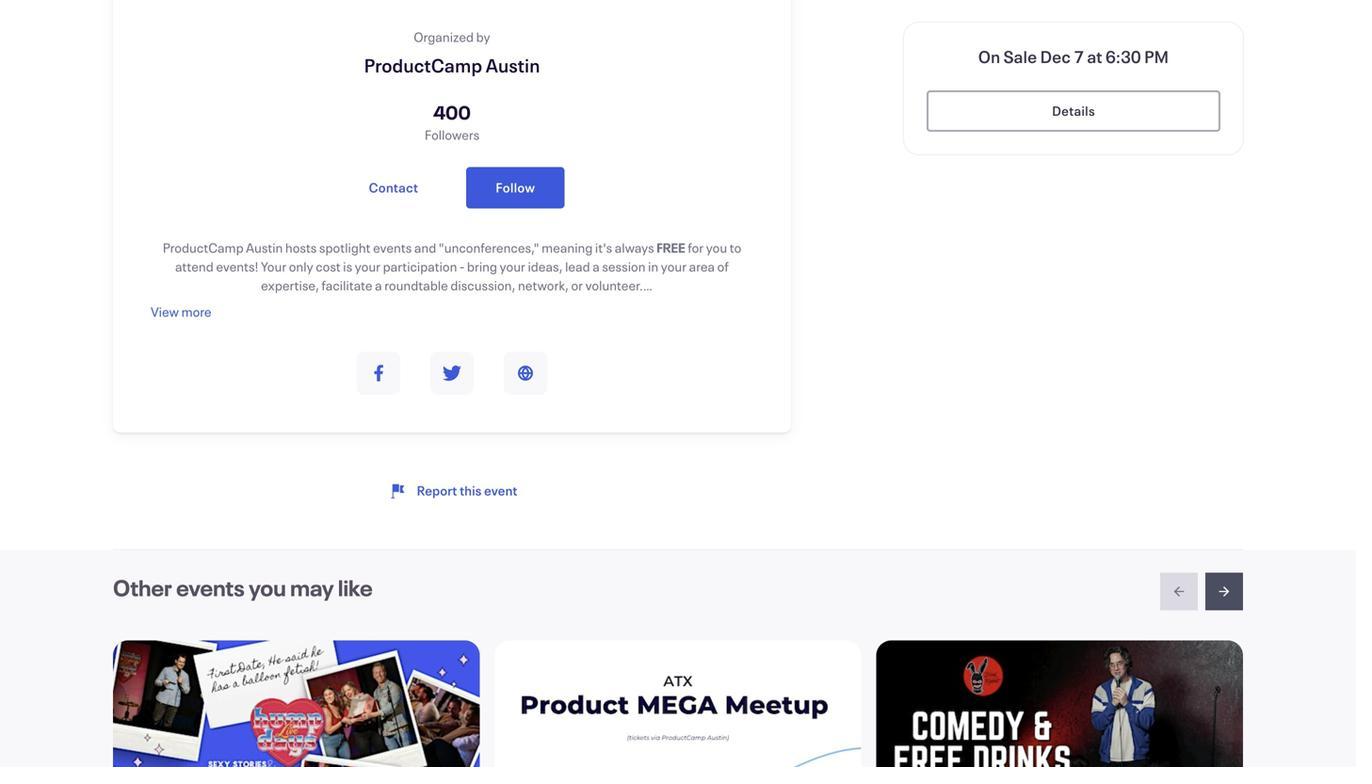Task type: describe. For each thing, give the bounding box(es) containing it.
on sale dec 7 at 6:30 pm
[[978, 45, 1169, 68]]

to
[[730, 239, 741, 257]]

2 your from the left
[[500, 258, 525, 275]]

1 vertical spatial austin
[[246, 239, 283, 257]]

cost
[[316, 258, 341, 275]]

spotlight
[[319, 239, 371, 257]]

may
[[290, 573, 334, 603]]

0 horizontal spatial you
[[249, 573, 286, 603]]

humpdays stand up comedy: tell us your sexy stories primary image image
[[113, 641, 480, 768]]

other
[[113, 573, 172, 603]]

-
[[460, 258, 465, 275]]

0 horizontal spatial events
[[176, 573, 245, 603]]

3 your from the left
[[661, 258, 687, 275]]

more
[[181, 303, 212, 321]]

400 followers
[[425, 100, 479, 144]]

productcamp austin link
[[364, 53, 540, 78]]

arrow right chunky_svg image
[[1217, 584, 1232, 599]]

organized
[[414, 28, 474, 46]]

network,
[[518, 277, 569, 294]]

attend
[[175, 258, 214, 275]]

other events you may like
[[113, 573, 373, 603]]

contact
[[369, 179, 418, 196]]

bring
[[467, 258, 497, 275]]

dec
[[1040, 45, 1071, 68]]

comedy in underground speakeasy w/ drinks on us! primary image image
[[876, 641, 1243, 768]]

of
[[717, 258, 729, 275]]

view more button
[[151, 303, 212, 321]]

and
[[414, 239, 436, 257]]

0 horizontal spatial a
[[375, 277, 382, 294]]

arrow left chunky_svg image
[[1172, 584, 1187, 599]]

in
[[648, 258, 658, 275]]

details button
[[927, 90, 1220, 132]]

details
[[1052, 102, 1095, 120]]

meaning
[[542, 239, 593, 257]]

report this event button
[[356, 470, 548, 512]]

ideas,
[[528, 258, 563, 275]]

for you to attend events! your only cost is your participation - bring your ideas, lead a session in your area of expertise, facilitate a roundtable discussion, network, or volunteer.
[[175, 239, 741, 294]]

atx product mega meetup (tickets via productcamp austin) primary image image
[[495, 641, 861, 768]]

always
[[615, 239, 654, 257]]

area
[[689, 258, 715, 275]]

austin inside organized by productcamp austin
[[486, 53, 540, 78]]

follow
[[496, 179, 535, 196]]

report
[[417, 482, 457, 500]]

0 horizontal spatial productcamp
[[163, 239, 244, 257]]

or
[[571, 277, 583, 294]]

expertise,
[[261, 277, 319, 294]]



Task type: locate. For each thing, give the bounding box(es) containing it.
sale
[[1004, 45, 1037, 68]]

hosts
[[285, 239, 317, 257]]

followers
[[425, 126, 479, 144]]

report this event
[[417, 482, 517, 500]]

1 vertical spatial events
[[176, 573, 245, 603]]

contact button
[[340, 167, 448, 209]]

productcamp inside organized by productcamp austin
[[364, 53, 482, 78]]

0 horizontal spatial austin
[[246, 239, 283, 257]]

0 vertical spatial austin
[[486, 53, 540, 78]]

roundtable
[[384, 277, 448, 294]]

400
[[433, 100, 471, 125]]

1 horizontal spatial productcamp
[[364, 53, 482, 78]]

0 vertical spatial a
[[593, 258, 600, 275]]

session
[[602, 258, 646, 275]]

at
[[1087, 45, 1102, 68]]

1 vertical spatial you
[[249, 573, 286, 603]]

volunteer.
[[585, 277, 643, 294]]

1 your from the left
[[355, 258, 381, 275]]

like
[[338, 573, 373, 603]]

0 vertical spatial you
[[706, 239, 727, 257]]

0 vertical spatial productcamp
[[364, 53, 482, 78]]

free
[[657, 239, 685, 257]]

events!
[[216, 258, 258, 275]]

discussion,
[[451, 277, 516, 294]]

you
[[706, 239, 727, 257], [249, 573, 286, 603]]

you inside for you to attend events! your only cost is your participation - bring your ideas, lead a session in your area of expertise, facilitate a roundtable discussion, network, or volunteer.
[[706, 239, 727, 257]]

you left the may
[[249, 573, 286, 603]]

0 horizontal spatial your
[[355, 258, 381, 275]]

you left to
[[706, 239, 727, 257]]

organized by productcamp austin
[[364, 28, 540, 78]]

austin down by
[[486, 53, 540, 78]]

7
[[1074, 45, 1084, 68]]

your
[[261, 258, 286, 275]]

2 horizontal spatial your
[[661, 258, 687, 275]]

1 horizontal spatial your
[[500, 258, 525, 275]]

productcamp down organized
[[364, 53, 482, 78]]

1 horizontal spatial austin
[[486, 53, 540, 78]]

this
[[460, 482, 482, 500]]

1 horizontal spatial you
[[706, 239, 727, 257]]

a right facilitate
[[375, 277, 382, 294]]

a
[[593, 258, 600, 275], [375, 277, 382, 294]]

events right other
[[176, 573, 245, 603]]

facilitate
[[322, 277, 373, 294]]

is
[[343, 258, 352, 275]]

1 horizontal spatial events
[[373, 239, 412, 257]]

6:30
[[1106, 45, 1141, 68]]

1 vertical spatial a
[[375, 277, 382, 294]]

austin up your
[[246, 239, 283, 257]]

your down "unconferences,"
[[500, 258, 525, 275]]

view more
[[151, 303, 212, 321]]

participation
[[383, 258, 457, 275]]

events
[[373, 239, 412, 257], [176, 573, 245, 603]]

view
[[151, 303, 179, 321]]

pm
[[1144, 45, 1169, 68]]

your right is
[[355, 258, 381, 275]]

productcamp up attend
[[163, 239, 244, 257]]

austin
[[486, 53, 540, 78], [246, 239, 283, 257]]

productcamp
[[364, 53, 482, 78], [163, 239, 244, 257]]

on
[[978, 45, 1000, 68]]

only
[[289, 258, 313, 275]]

your down free
[[661, 258, 687, 275]]

by
[[476, 28, 490, 46]]

event
[[484, 482, 517, 500]]

follow button
[[466, 167, 564, 209]]

productcamp austin hosts spotlight events and "unconferences," meaning it's always free
[[163, 239, 685, 257]]

events left 'and'
[[373, 239, 412, 257]]

it's
[[595, 239, 612, 257]]

0 vertical spatial events
[[373, 239, 412, 257]]

a right lead
[[593, 258, 600, 275]]

"unconferences,"
[[439, 239, 539, 257]]

1 vertical spatial productcamp
[[163, 239, 244, 257]]

for
[[688, 239, 704, 257]]

1 horizontal spatial a
[[593, 258, 600, 275]]

your
[[355, 258, 381, 275], [500, 258, 525, 275], [661, 258, 687, 275]]

lead
[[565, 258, 590, 275]]



Task type: vqa. For each thing, say whether or not it's contained in the screenshot.
Holiday within INFOLIST Red Carpet Holiday Extravaganza -  A High- End Networking Event! Thu, Dec 7 •  8:00 PM Skybar on Sunset at the Mondrian Hotel From $20.00
no



